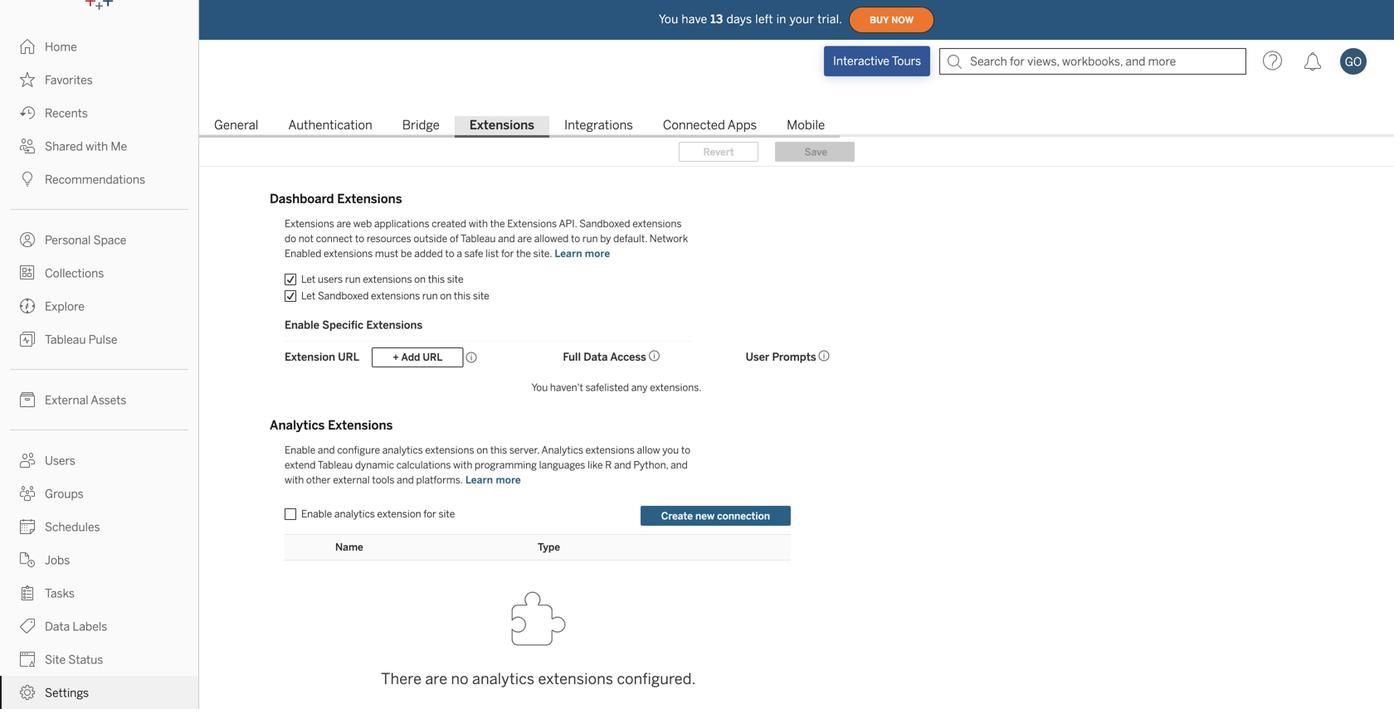 Task type: vqa. For each thing, say whether or not it's contained in the screenshot.
bottommost CAN
no



Task type: describe. For each thing, give the bounding box(es) containing it.
not
[[299, 233, 314, 245]]

there are no analytics extensions configured.
[[381, 671, 696, 689]]

users
[[45, 455, 75, 468]]

enable for enable
[[301, 509, 332, 521]]

me
[[111, 140, 127, 154]]

create
[[662, 510, 693, 522]]

2 horizontal spatial are
[[518, 233, 532, 245]]

assets
[[91, 394, 126, 408]]

data labels
[[45, 621, 107, 634]]

recents link
[[0, 96, 198, 130]]

recents
[[45, 107, 88, 120]]

add
[[401, 352, 420, 364]]

of
[[450, 233, 459, 245]]

this inside 'enable and configure analytics extensions on this server. analytics extensions allow you to extend tableau dynamic calculations with programming languages like r and python, and with other external tools and platforms.'
[[491, 445, 507, 457]]

tools
[[372, 475, 395, 487]]

collections link
[[0, 257, 198, 290]]

on inside 'enable and configure analytics extensions on this server. analytics extensions allow you to extend tableau dynamic calculations with programming languages like r and python, and with other external tools and platforms.'
[[477, 445, 488, 457]]

extensions up allowed
[[508, 218, 557, 230]]

user
[[746, 351, 770, 364]]

tableau pulse link
[[0, 323, 198, 356]]

do
[[285, 233, 296, 245]]

+ add url
[[393, 352, 443, 364]]

connect
[[316, 233, 353, 245]]

site status
[[45, 654, 103, 668]]

dashboard extensions
[[270, 192, 402, 207]]

and inside extensions are web applications created with the extensions api. sandboxed extensions do not connect to resources outside of tableau and are allowed to run by default. network enabled extensions must be added to a safe list for the site.
[[498, 233, 515, 245]]

data inside grid
[[584, 351, 608, 364]]

personal
[[45, 234, 91, 247]]

with inside shared with me 'link'
[[86, 140, 108, 154]]

platforms.
[[416, 475, 463, 487]]

there are no analytics extensions configured. main content
[[199, 83, 1395, 710]]

connected
[[663, 118, 726, 133]]

days
[[727, 12, 752, 26]]

+
[[393, 352, 399, 364]]

enable and configure analytics extensions on this server. analytics extensions allow you to extend tableau dynamic calculations with programming languages like r and python, and with other external tools and platforms.
[[285, 445, 691, 487]]

external assets link
[[0, 384, 198, 417]]

create new connection button
[[641, 506, 791, 526]]

groups
[[45, 488, 84, 501]]

with inside extensions are web applications created with the extensions api. sandboxed extensions do not connect to resources outside of tableau and are allowed to run by default. network enabled extensions must be added to a safe list for the site.
[[469, 218, 488, 230]]

1 horizontal spatial run
[[423, 290, 438, 302]]

applications
[[374, 218, 430, 230]]

more for dashboard extensions
[[585, 248, 611, 260]]

in
[[777, 12, 787, 26]]

1 vertical spatial for
[[424, 509, 437, 521]]

2 vertical spatial site
[[439, 509, 455, 521]]

extensions up the web
[[337, 192, 402, 207]]

settings link
[[0, 677, 198, 710]]

authentication
[[288, 118, 373, 133]]

1 vertical spatial site
[[473, 290, 490, 302]]

you have 13 days left in your trial.
[[659, 12, 843, 26]]

you haven't safelisted any extensions.
[[532, 382, 702, 394]]

full data access
[[563, 351, 647, 364]]

1 let from the top
[[301, 274, 316, 286]]

mobile
[[787, 118, 825, 133]]

type
[[538, 542, 560, 554]]

there
[[381, 671, 422, 689]]

haven't
[[550, 382, 584, 394]]

0 vertical spatial enable
[[285, 319, 320, 332]]

tableau inside extensions are web applications created with the extensions api. sandboxed extensions do not connect to resources outside of tableau and are allowed to run by default. network enabled extensions must be added to a safe list for the site.
[[461, 233, 496, 245]]

programming
[[475, 460, 537, 472]]

no
[[451, 671, 469, 689]]

0 horizontal spatial on
[[414, 274, 426, 286]]

external
[[333, 475, 370, 487]]

13
[[711, 12, 724, 26]]

sub-spaces tab list
[[199, 116, 1395, 138]]

pulse
[[89, 333, 117, 347]]

enabled
[[285, 248, 322, 260]]

enable for analytics
[[285, 445, 316, 457]]

learn for analytics extensions
[[466, 475, 493, 487]]

0 horizontal spatial analytics
[[335, 509, 375, 521]]

url inside button
[[423, 352, 443, 364]]

user prompts
[[746, 351, 817, 364]]

new
[[696, 510, 715, 522]]

tours
[[892, 54, 922, 68]]

with down extend
[[285, 475, 304, 487]]

tasks link
[[0, 577, 198, 610]]

explore link
[[0, 290, 198, 323]]

buy now button
[[849, 7, 935, 33]]

tooltip info icon image for user prompts
[[819, 351, 831, 362]]

resources
[[367, 233, 412, 245]]

data labels link
[[0, 610, 198, 643]]

safelisted
[[586, 382, 629, 394]]

revert
[[704, 146, 734, 158]]

to down the web
[[355, 233, 365, 245]]

extension
[[377, 509, 421, 521]]

now
[[892, 15, 914, 25]]

extensions inside sub-spaces tab list
[[470, 118, 535, 133]]

integrations
[[565, 118, 633, 133]]

dynamic
[[355, 460, 394, 472]]

0 vertical spatial the
[[490, 218, 505, 230]]

bridge
[[402, 118, 440, 133]]

learn more for dashboard extensions
[[555, 248, 611, 260]]

schedules
[[45, 521, 100, 535]]

extensions up not
[[285, 218, 334, 230]]

jobs link
[[0, 544, 198, 577]]

and down "analytics extensions"
[[318, 445, 335, 457]]

interactive
[[834, 54, 890, 68]]

connection
[[717, 510, 771, 522]]

run inside extensions are web applications created with the extensions api. sandboxed extensions do not connect to resources outside of tableau and are allowed to run by default. network enabled extensions must be added to a safe list for the site.
[[583, 233, 598, 245]]

access
[[611, 351, 647, 364]]

extension url
[[285, 351, 360, 364]]



Task type: locate. For each thing, give the bounding box(es) containing it.
2 horizontal spatial this
[[491, 445, 507, 457]]

safe
[[465, 248, 484, 260]]

0 vertical spatial you
[[659, 12, 679, 26]]

0 vertical spatial data
[[584, 351, 608, 364]]

you left haven't at left
[[532, 382, 548, 394]]

1 horizontal spatial tooltip info icon image
[[649, 351, 661, 362]]

0 vertical spatial this
[[428, 274, 445, 286]]

schedules link
[[0, 511, 198, 544]]

2 vertical spatial run
[[423, 290, 438, 302]]

learn more link for analytics extensions
[[463, 474, 524, 487]]

1 horizontal spatial learn more link
[[552, 247, 613, 261]]

0 horizontal spatial you
[[532, 382, 548, 394]]

to right you
[[682, 445, 691, 457]]

1 vertical spatial enable
[[285, 445, 316, 457]]

are for applications
[[337, 218, 351, 230]]

site
[[447, 274, 464, 286], [473, 290, 490, 302], [439, 509, 455, 521]]

0 horizontal spatial learn more link
[[463, 474, 524, 487]]

1 horizontal spatial tableau
[[318, 460, 353, 472]]

site status link
[[0, 643, 198, 677]]

0 vertical spatial let
[[301, 274, 316, 286]]

data inside main navigation. press the up and down arrow keys to access links. element
[[45, 621, 70, 634]]

you for you haven't safelisted any extensions.
[[532, 382, 548, 394]]

analytics up extend
[[270, 418, 325, 433]]

analytics for enable
[[383, 445, 423, 457]]

1 vertical spatial more
[[496, 475, 521, 487]]

0 vertical spatial learn more
[[555, 248, 611, 260]]

tableau pulse
[[45, 333, 117, 347]]

enable down other
[[301, 509, 332, 521]]

be
[[401, 248, 412, 260]]

learn for dashboard extensions
[[555, 248, 583, 260]]

shared
[[45, 140, 83, 154]]

you left have
[[659, 12, 679, 26]]

revert button
[[679, 142, 759, 162]]

1 vertical spatial tableau
[[45, 333, 86, 347]]

extensions
[[470, 118, 535, 133], [337, 192, 402, 207], [285, 218, 334, 230], [508, 218, 557, 230], [366, 319, 423, 332], [328, 418, 393, 433]]

and down you
[[671, 460, 688, 472]]

other
[[306, 475, 331, 487]]

python,
[[634, 460, 669, 472]]

buy now
[[870, 15, 914, 25]]

run left by
[[583, 233, 598, 245]]

trial.
[[818, 12, 843, 26]]

are up "connect"
[[337, 218, 351, 230]]

grid
[[285, 342, 949, 404]]

tooltip info icon image right access
[[649, 351, 661, 362]]

shared with me
[[45, 140, 127, 154]]

1 horizontal spatial are
[[425, 671, 448, 689]]

for inside extensions are web applications created with the extensions api. sandboxed extensions do not connect to resources outside of tableau and are allowed to run by default. network enabled extensions must be added to a safe list for the site.
[[501, 248, 514, 260]]

0 vertical spatial on
[[414, 274, 426, 286]]

any
[[632, 382, 648, 394]]

are left allowed
[[518, 233, 532, 245]]

0 horizontal spatial are
[[337, 218, 351, 230]]

learn more for analytics extensions
[[466, 475, 521, 487]]

0 vertical spatial learn more link
[[552, 247, 613, 261]]

2 horizontal spatial tooltip info icon image
[[819, 351, 831, 362]]

data left labels
[[45, 621, 70, 634]]

explore
[[45, 300, 85, 314]]

to down api.
[[571, 233, 580, 245]]

1 vertical spatial on
[[440, 290, 452, 302]]

interactive tours
[[834, 54, 922, 68]]

2 vertical spatial are
[[425, 671, 448, 689]]

0 horizontal spatial url
[[338, 351, 360, 364]]

url right the add
[[423, 352, 443, 364]]

1 horizontal spatial url
[[423, 352, 443, 364]]

tooltip info icon image for full data access
[[649, 351, 661, 362]]

the left site.
[[516, 248, 531, 260]]

1 horizontal spatial analytics
[[383, 445, 423, 457]]

0 horizontal spatial for
[[424, 509, 437, 521]]

are
[[337, 218, 351, 230], [518, 233, 532, 245], [425, 671, 448, 689]]

tableau inside 'enable and configure analytics extensions on this server. analytics extensions allow you to extend tableau dynamic calculations with programming languages like r and python, and with other external tools and platforms.'
[[318, 460, 353, 472]]

1 horizontal spatial learn more
[[555, 248, 611, 260]]

general
[[214, 118, 259, 133]]

0 vertical spatial sandboxed
[[580, 218, 631, 230]]

are for analytics
[[425, 671, 448, 689]]

0 vertical spatial learn
[[555, 248, 583, 260]]

site down platforms.
[[439, 509, 455, 521]]

0 horizontal spatial learn more
[[466, 475, 521, 487]]

1 vertical spatial analytics
[[542, 445, 584, 457]]

analytics
[[270, 418, 325, 433], [542, 445, 584, 457]]

navigation containing general
[[199, 113, 1395, 138]]

1 vertical spatial are
[[518, 233, 532, 245]]

prompts
[[773, 351, 817, 364]]

tableau down explore at the top of the page
[[45, 333, 86, 347]]

Search for views, workbooks, and more text field
[[940, 48, 1247, 75]]

to inside 'enable and configure analytics extensions on this server. analytics extensions allow you to extend tableau dynamic calculations with programming languages like r and python, and with other external tools and platforms.'
[[682, 445, 691, 457]]

1 horizontal spatial data
[[584, 351, 608, 364]]

1 vertical spatial you
[[532, 382, 548, 394]]

analytics right no
[[472, 671, 535, 689]]

status
[[68, 654, 103, 668]]

enable up extend
[[285, 445, 316, 457]]

added
[[415, 248, 443, 260]]

for right extension
[[424, 509, 437, 521]]

sandboxed up by
[[580, 218, 631, 230]]

by
[[601, 233, 611, 245]]

1 vertical spatial the
[[516, 248, 531, 260]]

external assets
[[45, 394, 126, 408]]

0 horizontal spatial learn
[[466, 475, 493, 487]]

0 horizontal spatial tableau
[[45, 333, 86, 347]]

for right list
[[501, 248, 514, 260]]

this up programming
[[491, 445, 507, 457]]

are left no
[[425, 671, 448, 689]]

dashboard
[[270, 192, 334, 207]]

1 horizontal spatial sandboxed
[[580, 218, 631, 230]]

default.
[[614, 233, 648, 245]]

you for you have 13 days left in your trial.
[[659, 12, 679, 26]]

configured.
[[617, 671, 696, 689]]

0 horizontal spatial sandboxed
[[318, 290, 369, 302]]

1 horizontal spatial for
[[501, 248, 514, 260]]

url down enable specific extensions
[[338, 351, 360, 364]]

outside
[[414, 233, 448, 245]]

1 horizontal spatial more
[[585, 248, 611, 260]]

analytics up the languages
[[542, 445, 584, 457]]

0 vertical spatial more
[[585, 248, 611, 260]]

extend
[[285, 460, 316, 472]]

1 horizontal spatial this
[[454, 290, 471, 302]]

name
[[335, 542, 363, 554]]

0 horizontal spatial run
[[345, 274, 361, 286]]

extensions up +
[[366, 319, 423, 332]]

1 horizontal spatial analytics
[[542, 445, 584, 457]]

enable up extension
[[285, 319, 320, 332]]

1 vertical spatial run
[[345, 274, 361, 286]]

and right r
[[614, 460, 632, 472]]

specific
[[322, 319, 364, 332]]

2 vertical spatial enable
[[301, 509, 332, 521]]

2 vertical spatial on
[[477, 445, 488, 457]]

2 horizontal spatial on
[[477, 445, 488, 457]]

let down enabled
[[301, 290, 316, 302]]

extensions right bridge
[[470, 118, 535, 133]]

jobs
[[45, 554, 70, 568]]

to left a
[[445, 248, 455, 260]]

enable analytics extension for site
[[301, 509, 455, 521]]

run right the "users"
[[345, 274, 361, 286]]

site down 'safe' at left top
[[473, 290, 490, 302]]

data right full
[[584, 351, 608, 364]]

create new connection
[[662, 510, 771, 522]]

allow
[[637, 445, 661, 457]]

and
[[498, 233, 515, 245], [318, 445, 335, 457], [614, 460, 632, 472], [671, 460, 688, 472], [397, 475, 414, 487]]

0 vertical spatial run
[[583, 233, 598, 245]]

1 vertical spatial analytics
[[335, 509, 375, 521]]

apps
[[728, 118, 757, 133]]

0 horizontal spatial this
[[428, 274, 445, 286]]

settings
[[45, 687, 89, 701]]

learn more down by
[[555, 248, 611, 260]]

1 vertical spatial learn
[[466, 475, 493, 487]]

navigation
[[199, 113, 1395, 138]]

analytics for there
[[472, 671, 535, 689]]

learn more link down by
[[552, 247, 613, 261]]

0 vertical spatial tableau
[[461, 233, 496, 245]]

web
[[354, 218, 372, 230]]

extensions
[[633, 218, 682, 230], [324, 248, 373, 260], [363, 274, 412, 286], [371, 290, 420, 302], [425, 445, 475, 457], [586, 445, 635, 457], [538, 671, 614, 689]]

0 vertical spatial are
[[337, 218, 351, 230]]

1 horizontal spatial learn
[[555, 248, 583, 260]]

tableau up external
[[318, 460, 353, 472]]

you
[[663, 445, 679, 457]]

groups link
[[0, 477, 198, 511]]

labels
[[73, 621, 107, 634]]

your
[[790, 12, 815, 26]]

this down a
[[454, 290, 471, 302]]

learn more
[[555, 248, 611, 260], [466, 475, 521, 487]]

for
[[501, 248, 514, 260], [424, 509, 437, 521]]

learn more link down programming
[[463, 474, 524, 487]]

learn more down programming
[[466, 475, 521, 487]]

0 horizontal spatial the
[[490, 218, 505, 230]]

home link
[[0, 30, 198, 63]]

2 horizontal spatial run
[[583, 233, 598, 245]]

0 horizontal spatial more
[[496, 475, 521, 487]]

1 vertical spatial data
[[45, 621, 70, 634]]

with right the 'created'
[[469, 218, 488, 230]]

server.
[[510, 445, 540, 457]]

0 vertical spatial analytics
[[270, 418, 325, 433]]

learn more link
[[552, 247, 613, 261], [463, 474, 524, 487]]

+ add url button
[[372, 348, 464, 368]]

let left the "users"
[[301, 274, 316, 286]]

1 vertical spatial this
[[454, 290, 471, 302]]

have
[[682, 12, 708, 26]]

sandboxed down the "users"
[[318, 290, 369, 302]]

more down programming
[[496, 475, 521, 487]]

with left me
[[86, 140, 108, 154]]

2 vertical spatial this
[[491, 445, 507, 457]]

1 horizontal spatial on
[[440, 290, 452, 302]]

extensions.
[[650, 382, 702, 394]]

personal space
[[45, 234, 127, 247]]

tableau
[[461, 233, 496, 245], [45, 333, 86, 347], [318, 460, 353, 472]]

and right tools
[[397, 475, 414, 487]]

users link
[[0, 444, 198, 477]]

like
[[588, 460, 603, 472]]

run down the added
[[423, 290, 438, 302]]

the
[[490, 218, 505, 230], [516, 248, 531, 260]]

0 vertical spatial analytics
[[383, 445, 423, 457]]

2 let from the top
[[301, 290, 316, 302]]

this down the added
[[428, 274, 445, 286]]

tooltip info icon image right + add url button
[[466, 352, 478, 364]]

analytics
[[383, 445, 423, 457], [335, 509, 375, 521], [472, 671, 535, 689]]

analytics up name
[[335, 509, 375, 521]]

2 vertical spatial tableau
[[318, 460, 353, 472]]

main navigation. press the up and down arrow keys to access links. element
[[0, 30, 198, 710]]

analytics up calculations
[[383, 445, 423, 457]]

grid inside "there are no analytics extensions configured." main content
[[285, 342, 949, 404]]

analytics inside 'enable and configure analytics extensions on this server. analytics extensions allow you to extend tableau dynamic calculations with programming languages like r and python, and with other external tools and platforms.'
[[542, 445, 584, 457]]

configure
[[337, 445, 380, 457]]

learn down allowed
[[555, 248, 583, 260]]

more for analytics extensions
[[496, 475, 521, 487]]

more down by
[[585, 248, 611, 260]]

favorites link
[[0, 63, 198, 96]]

buy
[[870, 15, 889, 25]]

0 horizontal spatial tooltip info icon image
[[466, 352, 478, 364]]

enable inside 'enable and configure analytics extensions on this server. analytics extensions allow you to extend tableau dynamic calculations with programming languages like r and python, and with other external tools and platforms.'
[[285, 445, 316, 457]]

2 vertical spatial analytics
[[472, 671, 535, 689]]

recommendations link
[[0, 163, 198, 196]]

let
[[301, 274, 316, 286], [301, 290, 316, 302]]

extension
[[285, 351, 335, 364]]

users
[[318, 274, 343, 286]]

tableau inside main navigation. press the up and down arrow keys to access links. element
[[45, 333, 86, 347]]

extensions up 'configure'
[[328, 418, 393, 433]]

api.
[[559, 218, 577, 230]]

0 horizontal spatial analytics
[[270, 418, 325, 433]]

0 horizontal spatial data
[[45, 621, 70, 634]]

1 vertical spatial sandboxed
[[318, 290, 369, 302]]

home
[[45, 40, 77, 54]]

2 horizontal spatial analytics
[[472, 671, 535, 689]]

1 vertical spatial let
[[301, 290, 316, 302]]

you inside grid
[[532, 382, 548, 394]]

site down a
[[447, 274, 464, 286]]

1 vertical spatial learn more
[[466, 475, 521, 487]]

with up platforms.
[[453, 460, 473, 472]]

0 vertical spatial site
[[447, 274, 464, 286]]

tooltip info icon image
[[649, 351, 661, 362], [819, 351, 831, 362], [466, 352, 478, 364]]

sandboxed inside extensions are web applications created with the extensions api. sandboxed extensions do not connect to resources outside of tableau and are allowed to run by default. network enabled extensions must be added to a safe list for the site.
[[580, 218, 631, 230]]

site
[[45, 654, 66, 668]]

more
[[585, 248, 611, 260], [496, 475, 521, 487]]

and up list
[[498, 233, 515, 245]]

0 vertical spatial for
[[501, 248, 514, 260]]

tasks
[[45, 587, 75, 601]]

grid containing extension url
[[285, 342, 949, 404]]

2 horizontal spatial tableau
[[461, 233, 496, 245]]

the up list
[[490, 218, 505, 230]]

learn more link for dashboard extensions
[[552, 247, 613, 261]]

1 vertical spatial learn more link
[[463, 474, 524, 487]]

1 horizontal spatial you
[[659, 12, 679, 26]]

favorites
[[45, 73, 93, 87]]

tooltip info icon image right the prompts at the right
[[819, 351, 831, 362]]

analytics inside 'enable and configure analytics extensions on this server. analytics extensions allow you to extend tableau dynamic calculations with programming languages like r and python, and with other external tools and platforms.'
[[383, 445, 423, 457]]

tableau up 'safe' at left top
[[461, 233, 496, 245]]

1 horizontal spatial the
[[516, 248, 531, 260]]

extensions are web applications created with the extensions api. sandboxed extensions do not connect to resources outside of tableau and are allowed to run by default. network enabled extensions must be added to a safe list for the site.
[[285, 218, 689, 260]]

sandboxed inside "let users run extensions on this site let sandboxed extensions run on this site"
[[318, 290, 369, 302]]

learn down programming
[[466, 475, 493, 487]]



